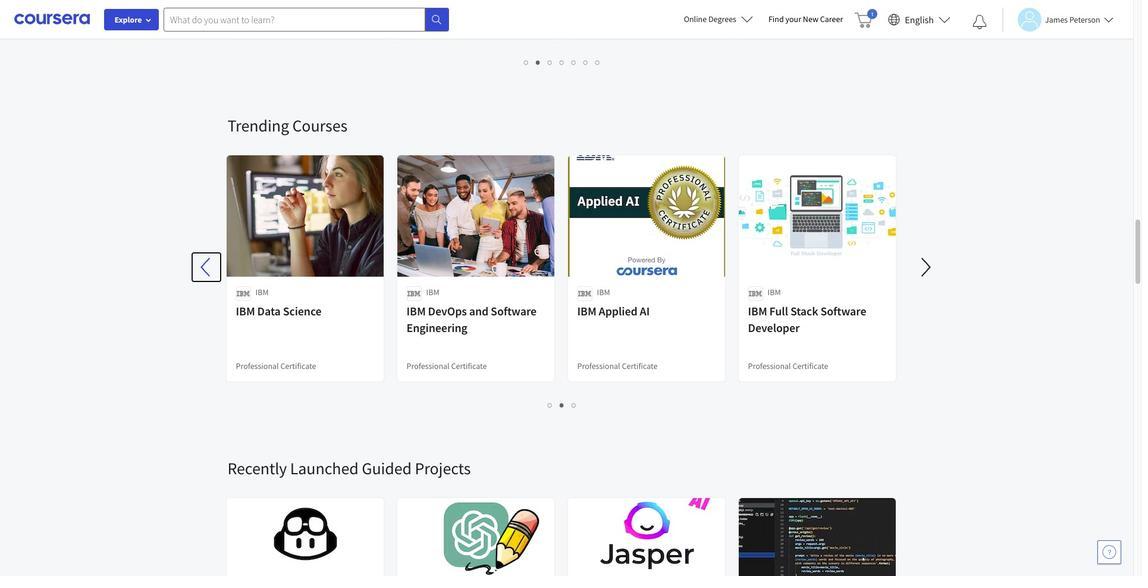 Task type: describe. For each thing, give the bounding box(es) containing it.
ibm up the full
[[768, 287, 781, 298]]

copywriting with chatgpt: produce compelling copy that sells guided project by coursera project network, image
[[397, 498, 555, 576]]

launched
[[290, 458, 359, 479]]

3 inside trending courses carousel element
[[572, 399, 577, 411]]

university certificate for 3rd the university certificate link from right
[[236, 18, 308, 29]]

ibm full stack software developer
[[748, 304, 867, 335]]

professional certificate for full
[[748, 361, 829, 371]]

list inside trending courses carousel element
[[228, 398, 897, 412]]

james
[[1046, 14, 1068, 25]]

data
[[257, 304, 281, 318]]

degrees
[[709, 14, 737, 24]]

ibm image for ibm full stack software developer
[[748, 286, 763, 301]]

1 university certificate link from the left
[[225, 0, 385, 40]]

6
[[584, 57, 589, 68]]

7
[[596, 57, 600, 68]]

your
[[786, 14, 802, 24]]

professional certificate for applied
[[578, 361, 658, 371]]

4 button
[[556, 55, 568, 69]]

english button
[[884, 0, 956, 39]]

online
[[684, 14, 707, 24]]

james peterson button
[[1003, 7, 1114, 31]]

professional for ibm full stack software developer
[[748, 361, 791, 371]]

ibm inside the ibm full stack software developer
[[748, 304, 768, 318]]

university for first the university certificate link from the right
[[748, 18, 783, 29]]

online degrees
[[684, 14, 737, 24]]

recently launched guided projects
[[228, 458, 471, 479]]

1 button for 2 button related to list within trending courses carousel element
[[545, 398, 556, 412]]

ibm inside ibm devops and software engineering
[[407, 304, 426, 318]]

ibm right ibm icon at the left
[[256, 287, 269, 298]]

james peterson
[[1046, 14, 1101, 25]]

university certificate for second the university certificate link from right
[[407, 18, 479, 29]]

4
[[560, 57, 565, 68]]

university certificate for first the university certificate link from the right
[[748, 18, 821, 29]]

2 university certificate link from the left
[[396, 0, 556, 40]]

guided
[[362, 458, 412, 479]]

engineering
[[407, 320, 468, 335]]

explore
[[115, 14, 142, 25]]

professional certificate for data
[[236, 361, 316, 371]]

software for ibm full stack software developer
[[821, 304, 867, 318]]

1 button for 2 button associated with 1st list
[[521, 55, 533, 69]]

0 vertical spatial 3
[[548, 57, 553, 68]]

full
[[770, 304, 789, 318]]

1 list from the top
[[228, 55, 897, 69]]

recently
[[228, 458, 287, 479]]

2 button for list within trending courses carousel element
[[556, 398, 568, 412]]

3 button for 2 button related to list within trending courses carousel element
[[568, 398, 580, 412]]

shopping cart: 1 item image
[[855, 9, 878, 28]]

explore button
[[104, 9, 159, 30]]

ibm applied ai
[[578, 304, 650, 318]]

jasper ai: writing a product review blog post guided project by coursera project network, image
[[568, 498, 726, 576]]

5 button
[[568, 55, 580, 69]]

3 university certificate link from the left
[[738, 0, 897, 40]]



Task type: locate. For each thing, give the bounding box(es) containing it.
2 button
[[533, 55, 545, 69], [556, 398, 568, 412]]

What do you want to learn? text field
[[164, 7, 426, 31]]

0 horizontal spatial university certificate
[[236, 18, 308, 29]]

show notifications image
[[973, 15, 987, 29]]

1 horizontal spatial 1 button
[[545, 398, 556, 412]]

2 ibm image from the left
[[578, 286, 592, 301]]

3 button for 2 button associated with 1st list
[[545, 55, 556, 69]]

software inside the ibm full stack software developer
[[821, 304, 867, 318]]

1 button
[[521, 55, 533, 69], [545, 398, 556, 412]]

software
[[491, 304, 537, 318], [821, 304, 867, 318]]

professional certificate down engineering on the bottom left of the page
[[407, 361, 487, 371]]

1 horizontal spatial 3
[[572, 399, 577, 411]]

programmatic prompting with openai: refining and filtering guided project by coursera project network, image
[[739, 498, 897, 576]]

1 university from the left
[[236, 18, 271, 29]]

6 button
[[580, 55, 592, 69]]

professional down data
[[236, 361, 279, 371]]

4 professional from the left
[[748, 361, 791, 371]]

ibm image for ibm applied ai
[[578, 286, 592, 301]]

university certificate link
[[225, 0, 385, 40], [396, 0, 556, 40], [738, 0, 897, 40]]

software inside ibm devops and software engineering
[[491, 304, 537, 318]]

applied
[[599, 304, 638, 318]]

coursera image
[[14, 10, 90, 29]]

ibm up ibm applied ai
[[597, 287, 610, 298]]

1 vertical spatial 2 button
[[556, 398, 568, 412]]

2 software from the left
[[821, 304, 867, 318]]

2 inside trending courses carousel element
[[560, 399, 565, 411]]

professional
[[236, 361, 279, 371], [407, 361, 450, 371], [578, 361, 621, 371], [748, 361, 791, 371]]

4 professional certificate from the left
[[748, 361, 829, 371]]

0 horizontal spatial university
[[236, 18, 271, 29]]

find your new career
[[769, 14, 843, 24]]

0 vertical spatial list
[[228, 55, 897, 69]]

ibm image
[[236, 286, 251, 301]]

5
[[572, 57, 577, 68]]

1 vertical spatial 1 button
[[545, 398, 556, 412]]

1
[[524, 57, 529, 68], [548, 399, 553, 411]]

3 professional from the left
[[578, 361, 621, 371]]

1 horizontal spatial software
[[821, 304, 867, 318]]

1 university certificate from the left
[[236, 18, 308, 29]]

ibm down ibm icon at the left
[[236, 304, 255, 318]]

0 vertical spatial 3 button
[[545, 55, 556, 69]]

devops
[[428, 304, 467, 318]]

1 horizontal spatial 2
[[560, 399, 565, 411]]

professional certificate for devops
[[407, 361, 487, 371]]

1 horizontal spatial 3 button
[[568, 398, 580, 412]]

1 horizontal spatial 2 button
[[556, 398, 568, 412]]

1 button inside trending courses carousel element
[[545, 398, 556, 412]]

2 university certificate from the left
[[407, 18, 479, 29]]

and
[[469, 304, 489, 318]]

2 horizontal spatial university
[[748, 18, 783, 29]]

professional down developer
[[748, 361, 791, 371]]

professional certificate down the ibm data science
[[236, 361, 316, 371]]

software for ibm devops and software engineering
[[491, 304, 537, 318]]

3 professional certificate from the left
[[578, 361, 658, 371]]

1 software from the left
[[491, 304, 537, 318]]

professional for ibm data science
[[236, 361, 279, 371]]

ibm up engineering on the bottom left of the page
[[407, 304, 426, 318]]

science
[[283, 304, 322, 318]]

1 horizontal spatial university
[[407, 18, 442, 29]]

professional certificate
[[236, 361, 316, 371], [407, 361, 487, 371], [578, 361, 658, 371], [748, 361, 829, 371]]

english
[[905, 13, 934, 25]]

1 vertical spatial 3
[[572, 399, 577, 411]]

0 horizontal spatial 3
[[548, 57, 553, 68]]

ibm image
[[407, 286, 422, 301], [578, 286, 592, 301], [748, 286, 763, 301]]

online degrees button
[[675, 6, 763, 32]]

2 for 2 button related to list within trending courses carousel element '3' button
[[560, 399, 565, 411]]

professional certificate down developer
[[748, 361, 829, 371]]

7 button
[[592, 55, 604, 69]]

software right "and"
[[491, 304, 537, 318]]

0 horizontal spatial 2
[[536, 57, 541, 68]]

1 vertical spatial 1
[[548, 399, 553, 411]]

career
[[821, 14, 843, 24]]

0 horizontal spatial ibm image
[[407, 286, 422, 301]]

university for second the university certificate link from right
[[407, 18, 442, 29]]

1 horizontal spatial 1
[[548, 399, 553, 411]]

professional for ibm applied ai
[[578, 361, 621, 371]]

1 vertical spatial 2
[[560, 399, 565, 411]]

ibm image for ibm devops and software engineering
[[407, 286, 422, 301]]

None search field
[[164, 7, 449, 31]]

2 button for 1st list
[[533, 55, 545, 69]]

professional certificate down applied
[[578, 361, 658, 371]]

3 ibm image from the left
[[748, 286, 763, 301]]

recently launched guided projects carousel element
[[222, 422, 1143, 576]]

list
[[228, 55, 897, 69], [228, 398, 897, 412]]

0 horizontal spatial 1
[[524, 57, 529, 68]]

1 horizontal spatial university certificate
[[407, 18, 479, 29]]

professional for ibm devops and software engineering
[[407, 361, 450, 371]]

university for 3rd the university certificate link from right
[[236, 18, 271, 29]]

3 university from the left
[[748, 18, 783, 29]]

ibm image up engineering on the bottom left of the page
[[407, 286, 422, 301]]

software right stack
[[821, 304, 867, 318]]

1 professional certificate from the left
[[236, 361, 316, 371]]

0 vertical spatial 1
[[524, 57, 529, 68]]

ibm image up developer
[[748, 286, 763, 301]]

help center image
[[1103, 545, 1117, 559]]

0 horizontal spatial software
[[491, 304, 537, 318]]

developer
[[748, 320, 800, 335]]

1 horizontal spatial university certificate link
[[396, 0, 556, 40]]

2 for '3' button for 2 button associated with 1st list
[[536, 57, 541, 68]]

find your new career link
[[763, 12, 849, 27]]

courses
[[292, 115, 348, 136]]

trending courses
[[228, 115, 348, 136]]

find
[[769, 14, 784, 24]]

0 horizontal spatial 2 button
[[533, 55, 545, 69]]

certificate
[[273, 18, 308, 29], [444, 18, 479, 29], [785, 18, 821, 29], [281, 361, 316, 371], [451, 361, 487, 371], [622, 361, 658, 371], [793, 361, 829, 371]]

peterson
[[1070, 14, 1101, 25]]

1 ibm image from the left
[[407, 286, 422, 301]]

new
[[803, 14, 819, 24]]

3 button
[[545, 55, 556, 69], [568, 398, 580, 412]]

ibm left applied
[[578, 304, 597, 318]]

ibm left the full
[[748, 304, 768, 318]]

2 horizontal spatial university certificate link
[[738, 0, 897, 40]]

2 horizontal spatial ibm image
[[748, 286, 763, 301]]

0 horizontal spatial university certificate link
[[225, 0, 385, 40]]

2
[[536, 57, 541, 68], [560, 399, 565, 411]]

3
[[548, 57, 553, 68], [572, 399, 577, 411]]

projects
[[415, 458, 471, 479]]

ibm devops and software engineering
[[407, 304, 537, 335]]

professional down engineering on the bottom left of the page
[[407, 361, 450, 371]]

github copilot for beginners: write software with ai guided project by coursera project network, image
[[226, 498, 384, 576]]

2 university from the left
[[407, 18, 442, 29]]

ai
[[640, 304, 650, 318]]

professional down ibm applied ai
[[578, 361, 621, 371]]

0 vertical spatial 2 button
[[533, 55, 545, 69]]

ibm data science
[[236, 304, 322, 318]]

0 vertical spatial 1 button
[[521, 55, 533, 69]]

1 vertical spatial 3 button
[[568, 398, 580, 412]]

2 professional certificate from the left
[[407, 361, 487, 371]]

ibm up devops
[[426, 287, 440, 298]]

stack
[[791, 304, 819, 318]]

0 horizontal spatial 1 button
[[521, 55, 533, 69]]

next slide image
[[912, 253, 941, 281]]

0 horizontal spatial 3 button
[[545, 55, 556, 69]]

0 vertical spatial 2
[[536, 57, 541, 68]]

1 inside trending courses carousel element
[[548, 399, 553, 411]]

previous slide image
[[192, 253, 220, 281]]

university
[[236, 18, 271, 29], [407, 18, 442, 29], [748, 18, 783, 29]]

ibm image up ibm applied ai
[[578, 286, 592, 301]]

1 vertical spatial list
[[228, 398, 897, 412]]

ibm
[[256, 287, 269, 298], [426, 287, 440, 298], [597, 287, 610, 298], [768, 287, 781, 298], [236, 304, 255, 318], [407, 304, 426, 318], [578, 304, 597, 318], [748, 304, 768, 318]]

1 for 2 button associated with 1st list
[[524, 57, 529, 68]]

university certificate
[[236, 18, 308, 29], [407, 18, 479, 29], [748, 18, 821, 29]]

trending
[[228, 115, 289, 136]]

trending courses carousel element
[[192, 79, 941, 422]]

2 horizontal spatial university certificate
[[748, 18, 821, 29]]

2 list from the top
[[228, 398, 897, 412]]

3 university certificate from the left
[[748, 18, 821, 29]]

1 professional from the left
[[236, 361, 279, 371]]

1 horizontal spatial ibm image
[[578, 286, 592, 301]]

2 professional from the left
[[407, 361, 450, 371]]

1 for 2 button related to list within trending courses carousel element
[[548, 399, 553, 411]]



Task type: vqa. For each thing, say whether or not it's contained in the screenshot.
Individuals's For
no



